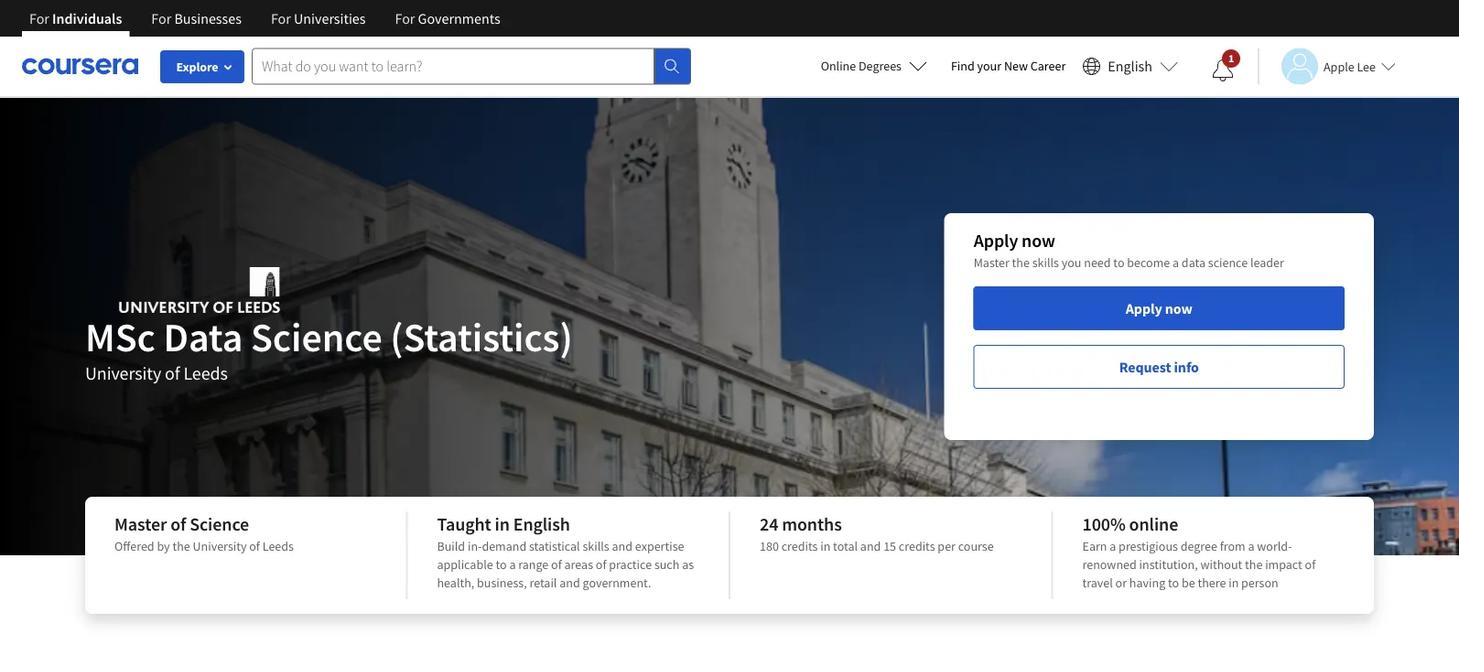 Task type: locate. For each thing, give the bounding box(es) containing it.
english right the career
[[1108, 57, 1153, 76]]

show notifications image
[[1212, 60, 1234, 82]]

in
[[495, 513, 510, 536], [821, 538, 831, 555], [1229, 575, 1239, 592]]

the inside apply now master the skills you need to become a data science leader
[[1012, 255, 1030, 271]]

to right need
[[1114, 255, 1125, 271]]

the up person
[[1245, 557, 1263, 573]]

1 vertical spatial leeds
[[263, 538, 294, 555]]

1 horizontal spatial in
[[821, 538, 831, 555]]

0 vertical spatial english
[[1108, 57, 1153, 76]]

apply
[[974, 229, 1018, 252], [1126, 299, 1163, 318]]

you
[[1062, 255, 1082, 271]]

of
[[165, 362, 180, 385], [171, 513, 186, 536], [249, 538, 260, 555], [551, 557, 562, 573], [596, 557, 607, 573], [1305, 557, 1316, 573]]

expertise
[[635, 538, 684, 555]]

world-
[[1258, 538, 1293, 555]]

1 vertical spatial to
[[496, 557, 507, 573]]

science
[[251, 311, 382, 362], [190, 513, 249, 536]]

2 horizontal spatial the
[[1245, 557, 1263, 573]]

the
[[1012, 255, 1030, 271], [173, 538, 190, 555], [1245, 557, 1263, 573]]

0 horizontal spatial science
[[190, 513, 249, 536]]

2 for from the left
[[151, 9, 171, 27]]

person
[[1242, 575, 1279, 592]]

for left universities
[[271, 9, 291, 27]]

of inside the msc data science (statistics) university of leeds
[[165, 362, 180, 385]]

24 months 180 credits in total and 15 credits per course
[[760, 513, 994, 555]]

in up the demand
[[495, 513, 510, 536]]

1 for from the left
[[29, 9, 49, 27]]

find your new career
[[951, 58, 1066, 74]]

your
[[978, 58, 1002, 74]]

0 horizontal spatial skills
[[583, 538, 610, 555]]

such
[[655, 557, 680, 573]]

to
[[1114, 255, 1125, 271], [496, 557, 507, 573], [1168, 575, 1180, 592]]

skills left you on the right top
[[1033, 255, 1059, 271]]

4 for from the left
[[395, 9, 415, 27]]

businesses
[[174, 9, 242, 27]]

apply inside apply now master the skills you need to become a data science leader
[[974, 229, 1018, 252]]

1 horizontal spatial to
[[1114, 255, 1125, 271]]

explore button
[[160, 50, 245, 83]]

leeds inside the msc data science (statistics) university of leeds
[[184, 362, 228, 385]]

1 horizontal spatial skills
[[1033, 255, 1059, 271]]

for governments
[[395, 9, 501, 27]]

1 horizontal spatial english
[[1108, 57, 1153, 76]]

from
[[1220, 538, 1246, 555]]

0 vertical spatial leeds
[[184, 362, 228, 385]]

university right the by
[[193, 538, 247, 555]]

english button
[[1075, 37, 1186, 96]]

science for of
[[190, 513, 249, 536]]

master
[[974, 255, 1010, 271], [114, 513, 167, 536]]

apply now button
[[974, 287, 1345, 331]]

renowned
[[1083, 557, 1137, 573]]

for individuals
[[29, 9, 122, 27]]

2 horizontal spatial to
[[1168, 575, 1180, 592]]

months
[[782, 513, 842, 536]]

2 vertical spatial in
[[1229, 575, 1239, 592]]

skills inside 'taught in english build in-demand statistical  skills and expertise applicable to a range of areas of practice such as health, business, retail and government.'
[[583, 538, 610, 555]]

1 horizontal spatial now
[[1166, 299, 1193, 318]]

and down areas at the left bottom of the page
[[560, 575, 580, 592]]

0 horizontal spatial in
[[495, 513, 510, 536]]

2 horizontal spatial and
[[861, 538, 881, 555]]

in right there
[[1229, 575, 1239, 592]]

master up offered
[[114, 513, 167, 536]]

master left you on the right top
[[974, 255, 1010, 271]]

science for data
[[251, 311, 382, 362]]

to left be
[[1168, 575, 1180, 592]]

1 vertical spatial now
[[1166, 299, 1193, 318]]

the left you on the right top
[[1012, 255, 1030, 271]]

science
[[1209, 255, 1248, 271]]

skills inside apply now master the skills you need to become a data science leader
[[1033, 255, 1059, 271]]

0 vertical spatial science
[[251, 311, 382, 362]]

0 vertical spatial master
[[974, 255, 1010, 271]]

as
[[682, 557, 694, 573]]

1 vertical spatial apply
[[1126, 299, 1163, 318]]

english inside button
[[1108, 57, 1153, 76]]

for universities
[[271, 9, 366, 27]]

in inside 'taught in english build in-demand statistical  skills and expertise applicable to a range of areas of practice such as health, business, retail and government.'
[[495, 513, 510, 536]]

taught in english build in-demand statistical  skills and expertise applicable to a range of areas of practice such as health, business, retail and government.
[[437, 513, 694, 592]]

or
[[1116, 575, 1127, 592]]

1 vertical spatial english
[[513, 513, 570, 536]]

2 vertical spatial the
[[1245, 557, 1263, 573]]

msc data science (statistics) university of leeds
[[85, 311, 573, 385]]

0 horizontal spatial credits
[[782, 538, 818, 555]]

credits down months on the right
[[782, 538, 818, 555]]

1 horizontal spatial the
[[1012, 255, 1030, 271]]

in-
[[468, 538, 482, 555]]

and left the '15'
[[861, 538, 881, 555]]

to up business,
[[496, 557, 507, 573]]

credits
[[782, 538, 818, 555], [899, 538, 935, 555]]

need
[[1084, 255, 1111, 271]]

request
[[1120, 358, 1172, 376]]

for
[[29, 9, 49, 27], [151, 9, 171, 27], [271, 9, 291, 27], [395, 9, 415, 27]]

for left governments
[[395, 9, 415, 27]]

by
[[157, 538, 170, 555]]

now inside button
[[1166, 299, 1193, 318]]

0 horizontal spatial leeds
[[184, 362, 228, 385]]

1 horizontal spatial university
[[193, 538, 247, 555]]

leeds inside master of science offered by the university of leeds
[[263, 538, 294, 555]]

0 vertical spatial to
[[1114, 255, 1125, 271]]

1 vertical spatial in
[[821, 538, 831, 555]]

0 vertical spatial apply
[[974, 229, 1018, 252]]

find
[[951, 58, 975, 74]]

None search field
[[252, 48, 691, 85]]

a down the demand
[[509, 557, 516, 573]]

0 vertical spatial university
[[85, 362, 161, 385]]

university
[[85, 362, 161, 385], [193, 538, 247, 555]]

3 for from the left
[[271, 9, 291, 27]]

for left individuals
[[29, 9, 49, 27]]

offered
[[114, 538, 154, 555]]

and
[[612, 538, 633, 555], [861, 538, 881, 555], [560, 575, 580, 592]]

now
[[1022, 229, 1056, 252], [1166, 299, 1193, 318]]

0 horizontal spatial apply
[[974, 229, 1018, 252]]

1 vertical spatial university
[[193, 538, 247, 555]]

master of science offered by the university of leeds
[[114, 513, 294, 555]]

1 vertical spatial skills
[[583, 538, 610, 555]]

0 horizontal spatial english
[[513, 513, 570, 536]]

a left data
[[1173, 255, 1180, 271]]

now for apply now
[[1166, 299, 1193, 318]]

online
[[1130, 513, 1179, 536]]

for left businesses
[[151, 9, 171, 27]]

1 horizontal spatial leeds
[[263, 538, 294, 555]]

credits right the '15'
[[899, 538, 935, 555]]

health,
[[437, 575, 475, 592]]

1 vertical spatial master
[[114, 513, 167, 536]]

1 horizontal spatial master
[[974, 255, 1010, 271]]

0 vertical spatial skills
[[1033, 255, 1059, 271]]

for businesses
[[151, 9, 242, 27]]

to inside 100% online earn a prestigious degree from a world- renowned institution, without the impact of travel or having to be there in person
[[1168, 575, 1180, 592]]

master inside master of science offered by the university of leeds
[[114, 513, 167, 536]]

science inside the msc data science (statistics) university of leeds
[[251, 311, 382, 362]]

skills up areas at the left bottom of the page
[[583, 538, 610, 555]]

in left total
[[821, 538, 831, 555]]

now inside apply now master the skills you need to become a data science leader
[[1022, 229, 1056, 252]]

0 horizontal spatial master
[[114, 513, 167, 536]]

for for governments
[[395, 9, 415, 27]]

prestigious
[[1119, 538, 1178, 555]]

2 horizontal spatial in
[[1229, 575, 1239, 592]]

a inside apply now master the skills you need to become a data science leader
[[1173, 255, 1180, 271]]

the right the by
[[173, 538, 190, 555]]

a
[[1173, 255, 1180, 271], [1110, 538, 1117, 555], [1249, 538, 1255, 555], [509, 557, 516, 573]]

institution,
[[1140, 557, 1198, 573]]

1 vertical spatial the
[[173, 538, 190, 555]]

1 button
[[1198, 49, 1249, 92]]

0 horizontal spatial the
[[173, 538, 190, 555]]

1 horizontal spatial credits
[[899, 538, 935, 555]]

a right earn
[[1110, 538, 1117, 555]]

skills
[[1033, 255, 1059, 271], [583, 538, 610, 555]]

2 vertical spatial to
[[1168, 575, 1180, 592]]

0 vertical spatial in
[[495, 513, 510, 536]]

0 vertical spatial the
[[1012, 255, 1030, 271]]

english up statistical
[[513, 513, 570, 536]]

online
[[821, 58, 856, 74]]

science inside master of science offered by the university of leeds
[[190, 513, 249, 536]]

1 horizontal spatial apply
[[1126, 299, 1163, 318]]

apply inside button
[[1126, 299, 1163, 318]]

career
[[1031, 58, 1066, 74]]

without
[[1201, 557, 1243, 573]]

in inside 24 months 180 credits in total and 15 credits per course
[[821, 538, 831, 555]]

0 horizontal spatial now
[[1022, 229, 1056, 252]]

university left data
[[85, 362, 161, 385]]

1 vertical spatial science
[[190, 513, 249, 536]]

for for universities
[[271, 9, 291, 27]]

degrees
[[859, 58, 902, 74]]

0 horizontal spatial university
[[85, 362, 161, 385]]

apply now
[[1126, 299, 1193, 318]]

the inside 100% online earn a prestigious degree from a world- renowned institution, without the impact of travel or having to be there in person
[[1245, 557, 1263, 573]]

0 vertical spatial now
[[1022, 229, 1056, 252]]

1 horizontal spatial science
[[251, 311, 382, 362]]

impact
[[1266, 557, 1303, 573]]

0 horizontal spatial to
[[496, 557, 507, 573]]

msc
[[85, 311, 155, 362]]

earn
[[1083, 538, 1108, 555]]

english
[[1108, 57, 1153, 76], [513, 513, 570, 536]]

a right from on the bottom of page
[[1249, 538, 1255, 555]]

and up practice
[[612, 538, 633, 555]]

the inside master of science offered by the university of leeds
[[173, 538, 190, 555]]



Task type: vqa. For each thing, say whether or not it's contained in the screenshot.
the Leeds in the Msc Data Science (Statistics) University Of Leeds
yes



Task type: describe. For each thing, give the bounding box(es) containing it.
1
[[1229, 51, 1235, 65]]

of inside 100% online earn a prestigious degree from a world- renowned institution, without the impact of travel or having to be there in person
[[1305, 557, 1316, 573]]

university of leeds logo image
[[85, 267, 314, 313]]

be
[[1182, 575, 1196, 592]]

applicable
[[437, 557, 493, 573]]

degree
[[1181, 538, 1218, 555]]

banner navigation
[[15, 0, 515, 37]]

practice
[[609, 557, 652, 573]]

there
[[1198, 575, 1227, 592]]

and inside 24 months 180 credits in total and 15 credits per course
[[861, 538, 881, 555]]

in inside 100% online earn a prestigious degree from a world- renowned institution, without the impact of travel or having to be there in person
[[1229, 575, 1239, 592]]

15
[[884, 538, 897, 555]]

range
[[519, 557, 549, 573]]

now for apply now master the skills you need to become a data science leader
[[1022, 229, 1056, 252]]

explore
[[176, 59, 218, 75]]

university inside master of science offered by the university of leeds
[[193, 538, 247, 555]]

per
[[938, 538, 956, 555]]

1 horizontal spatial and
[[612, 538, 633, 555]]

What do you want to learn? text field
[[252, 48, 655, 85]]

universities
[[294, 9, 366, 27]]

for for individuals
[[29, 9, 49, 27]]

individuals
[[52, 9, 122, 27]]

coursera image
[[22, 52, 138, 81]]

100% online earn a prestigious degree from a world- renowned institution, without the impact of travel or having to be there in person
[[1083, 513, 1316, 592]]

statistical
[[529, 538, 580, 555]]

online degrees button
[[806, 46, 942, 86]]

data
[[1182, 255, 1206, 271]]

apple lee
[[1324, 58, 1376, 75]]

data
[[163, 311, 243, 362]]

build
[[437, 538, 465, 555]]

request info
[[1120, 358, 1200, 376]]

retail
[[530, 575, 557, 592]]

(statistics)
[[390, 311, 573, 362]]

to inside apply now master the skills you need to become a data science leader
[[1114, 255, 1125, 271]]

apply for apply now
[[1126, 299, 1163, 318]]

total
[[833, 538, 858, 555]]

apply now master the skills you need to become a data science leader
[[974, 229, 1285, 271]]

apple
[[1324, 58, 1355, 75]]

24
[[760, 513, 779, 536]]

online degrees
[[821, 58, 902, 74]]

180
[[760, 538, 779, 555]]

for for businesses
[[151, 9, 171, 27]]

request info button
[[974, 345, 1345, 389]]

new
[[1004, 58, 1028, 74]]

having
[[1130, 575, 1166, 592]]

apply for apply now master the skills you need to become a data science leader
[[974, 229, 1018, 252]]

governments
[[418, 9, 501, 27]]

business,
[[477, 575, 527, 592]]

to inside 'taught in english build in-demand statistical  skills and expertise applicable to a range of areas of practice such as health, business, retail and government.'
[[496, 557, 507, 573]]

a inside 'taught in english build in-demand statistical  skills and expertise applicable to a range of areas of practice such as health, business, retail and government.'
[[509, 557, 516, 573]]

course
[[959, 538, 994, 555]]

lee
[[1358, 58, 1376, 75]]

university inside the msc data science (statistics) university of leeds
[[85, 362, 161, 385]]

info
[[1174, 358, 1200, 376]]

0 horizontal spatial and
[[560, 575, 580, 592]]

apple lee button
[[1258, 48, 1396, 85]]

government.
[[583, 575, 651, 592]]

taught
[[437, 513, 491, 536]]

100%
[[1083, 513, 1126, 536]]

become
[[1128, 255, 1170, 271]]

1 credits from the left
[[782, 538, 818, 555]]

english inside 'taught in english build in-demand statistical  skills and expertise applicable to a range of areas of practice such as health, business, retail and government.'
[[513, 513, 570, 536]]

master inside apply now master the skills you need to become a data science leader
[[974, 255, 1010, 271]]

2 credits from the left
[[899, 538, 935, 555]]

travel
[[1083, 575, 1113, 592]]

find your new career link
[[942, 55, 1075, 78]]

leader
[[1251, 255, 1285, 271]]

areas
[[565, 557, 593, 573]]

demand
[[482, 538, 527, 555]]



